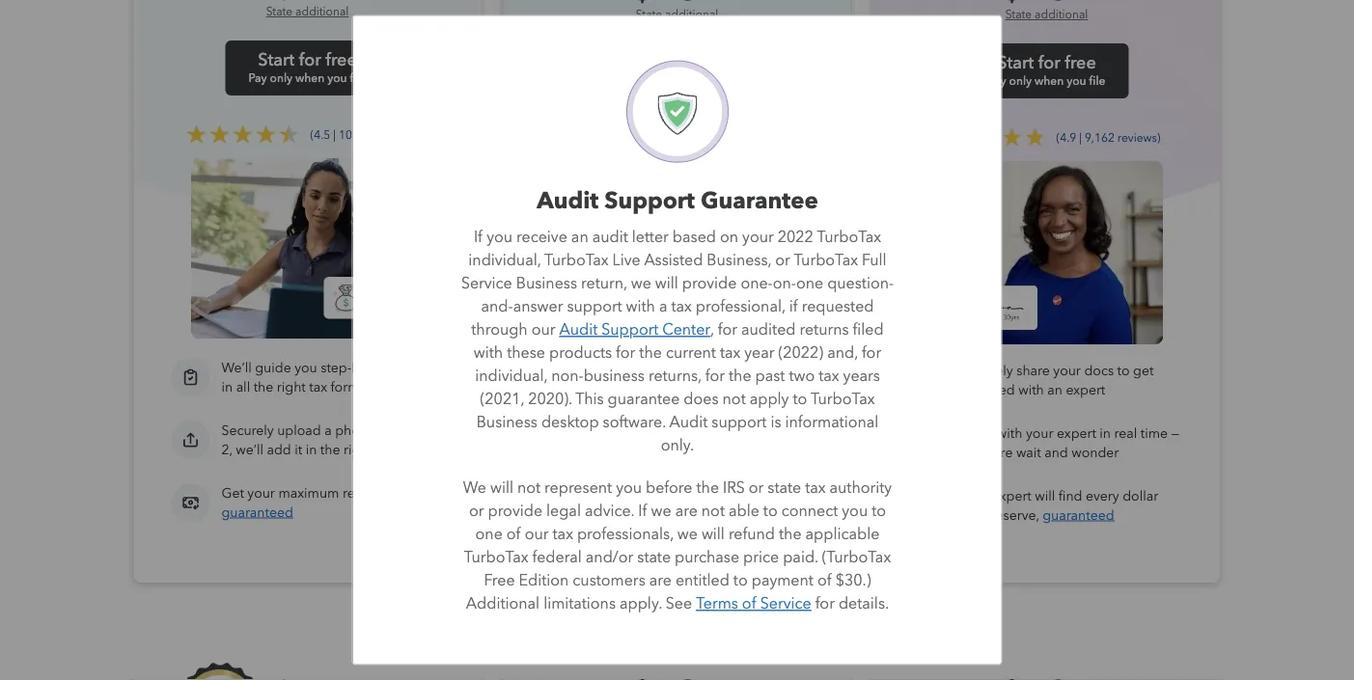 Task type: describe. For each thing, give the bounding box(es) containing it.
find
[[1059, 487, 1083, 505]]

will inside if you receive an audit letter based on your 2022 turbotax individual, turbotax live assisted business, or turbotax full service business return, we will provide one-on-one question- and-answer support with a tax professional, if requested through our
[[655, 274, 678, 295]]

wonder
[[1072, 444, 1119, 462]]

options
[[715, 623, 768, 644]]

you down "authority"
[[842, 501, 868, 523]]

start for free pay only when you file for you
[[249, 48, 366, 86]]

(4.5
[[310, 127, 330, 143]]

turbotax up the return,
[[544, 250, 608, 272]]

1 vertical spatial we
[[651, 501, 671, 523]]

step,
[[371, 359, 401, 377]]

live
[[612, 250, 640, 272]]

tax down 'legal'
[[552, 525, 573, 546]]

2 horizontal spatial file
[[1089, 73, 1106, 89]]

years
[[843, 366, 880, 388]]

1 vertical spatial are
[[649, 571, 671, 592]]

when for live
[[665, 73, 694, 89]]

in inside work with your expert in real time — no more wait and wonder
[[1100, 424, 1111, 443]]

, for audited returns filed with these products for the current tax year (2022) and, for individual, non-business returns, for the past two tax years (2021, 2020). this guarantee does not apply to turbotax business desktop software. audit support is informational only.
[[473, 320, 883, 457]]

69,993
[[712, 130, 748, 146]]

2 horizontal spatial pay
[[988, 73, 1006, 89]]

expert inside 'get an expert final review before you file,'
[[636, 487, 675, 505]]

if you receive an audit letter based on your 2022 turbotax individual, turbotax live assisted business, or turbotax full service business return, we will provide one-on-one question- and-answer support with a tax professional, if requested through our
[[461, 227, 894, 341]]

time
[[1141, 424, 1168, 443]]

experts
[[619, 424, 664, 443]]

2 horizontal spatial right
[[753, 506, 782, 525]]

to down "authority"
[[871, 501, 886, 523]]

tax down "and," in the bottom of the page
[[818, 366, 839, 388]]

will right we
[[490, 478, 513, 500]]

support for guarantee
[[604, 185, 695, 217]]

reviews) for on
[[751, 130, 794, 146]]

authority
[[829, 478, 892, 500]]

of inside securely upload a photo of your w- 2, we'll add it in the right places
[[376, 421, 388, 440]]

your inside 'get your maximum refund, guaranteed'
[[247, 484, 275, 502]]

you inside we'll guide you step-by-step, filling in all the right tax forms
[[295, 359, 317, 377]]

terms of service link
[[696, 594, 811, 615]]

your
[[961, 487, 989, 505]]

edition
[[518, 571, 568, 592]]

letter
[[632, 227, 668, 249]]

audit
[[592, 227, 628, 249]]

step-
[[321, 359, 352, 377]]

free
[[484, 571, 515, 592]]

expert inside work with your expert in real time — no more wait and wonder
[[1057, 424, 1096, 443]]

1 vertical spatial not
[[517, 478, 540, 500]]

(4.5 | 105,451 reviews) button
[[175, 125, 428, 144]]

our inside if you receive an audit letter based on your 2022 turbotax individual, turbotax live assisted business, or turbotax full service business return, we will provide one-on-one question- and-answer support with a tax professional, if requested through our
[[531, 320, 555, 341]]

you inside if you receive an audit letter based on your 2022 turbotax individual, turbotax live assisted business, or turbotax full service business return, we will provide one-on-one question- and-answer support with a tax professional, if requested through our
[[486, 227, 512, 249]]

before for review
[[751, 487, 792, 505]]

for right ','
[[717, 320, 737, 341]]

connect with live tax experts, on demand
[[591, 362, 793, 399]]

2 vertical spatial we
[[677, 525, 697, 546]]

photo
[[335, 421, 372, 440]]

an inside 'get an expert final review before you file,'
[[617, 487, 632, 505]]

represent
[[544, 478, 612, 500]]

your inside securely upload a photo of your w- 2, we'll add it in the right places
[[392, 421, 419, 440]]

for up the (4.9 | 9,162 reviews) button
[[1038, 51, 1061, 74]]

before for you
[[645, 478, 692, 500]]

of left $30.)
[[817, 571, 831, 592]]

(turbotax
[[822, 548, 891, 569]]

pay for connect
[[618, 73, 637, 89]]

2 horizontal spatial state additional
[[1006, 7, 1088, 23]]

file for by-
[[350, 70, 366, 86]]

done
[[717, 506, 750, 525]]

state additional for you
[[266, 4, 349, 20]]

turbotax down 2022
[[793, 250, 858, 272]]

share
[[1017, 362, 1050, 380]]

you inside your expert will find every dollar you deserve,
[[961, 506, 984, 525]]

federal
[[532, 548, 581, 569]]

live
[[676, 362, 697, 380]]

refund,
[[343, 484, 386, 502]]

(4.5 | 105,451 reviews)
[[310, 127, 428, 143]]

securely for with
[[961, 362, 1013, 380]]

these
[[506, 343, 545, 364]]

if inside if you receive an audit letter based on your 2022 turbotax individual, turbotax live assisted business, or turbotax full service business return, we will provide one-on-one question- and-answer support with a tax professional, if requested through our
[[473, 227, 482, 249]]

(4.9 | 9,162 reviews) button
[[921, 127, 1161, 147]]

we will not represent you before the irs or state tax authority or provide legal advice. if we are not able to connect you to one of our tax professionals, we will refund the applicable turbotax federal and/or state purchase price paid. (turbotax free edition customers are entitled to payment of $30.) additional limitations apply. see
[[463, 478, 892, 615]]

entitled
[[675, 571, 729, 592]]

with inside securely share your docs to get matched with an expert
[[1019, 381, 1044, 399]]

on-
[[772, 274, 796, 295]]

guarantee
[[607, 390, 679, 411]]

support for center
[[601, 320, 658, 341]]

through
[[471, 320, 527, 341]]

provide inside if you receive an audit letter based on your 2022 turbotax individual, turbotax live assisted business, or turbotax full service business return, we will provide one-on-one question- and-answer support with a tax professional, if requested through our
[[682, 274, 736, 295]]

2 horizontal spatial free
[[1065, 51, 1096, 74]]

state additional button for you
[[266, 4, 349, 20]]

(2022)
[[778, 343, 823, 364]]

audited
[[741, 320, 795, 341]]

1 horizontal spatial service
[[760, 594, 811, 615]]

matched
[[961, 381, 1015, 399]]

get your maximum refund, guaranteed
[[222, 484, 390, 522]]

review
[[708, 487, 748, 505]]

irs
[[723, 478, 745, 500]]

work with your expert in real time — no more wait and wonder
[[961, 424, 1183, 462]]

return,
[[581, 274, 627, 295]]

right inside we'll guide you step-by-step, filling in all the right tax forms
[[277, 378, 306, 396]]

2 horizontal spatial start for free pay only when you file
[[988, 51, 1106, 89]]

guaranteed button for get your maximum refund, guaranteed
[[222, 503, 293, 522]]

will up purchase
[[701, 525, 724, 546]]

you up the (4.7
[[697, 73, 717, 89]]

(4.7 | 69,993 reviews)
[[684, 130, 794, 146]]

business inside , for audited returns filed with these products for the current tax year (2022) and, for individual, non-business returns, for the past two tax years (2021, 2020). this guarantee does not apply to turbotax business desktop software. audit support is informational only.
[[476, 413, 537, 434]]

guaranteed inside 'get your maximum refund, guaranteed'
[[222, 503, 293, 522]]

or inside if you receive an audit letter based on your 2022 turbotax individual, turbotax live assisted business, or turbotax full service business return, we will provide one-on-one question- and-answer support with a tax professional, if requested through our
[[775, 250, 790, 272]]

tax inside if you receive an audit letter based on your 2022 turbotax individual, turbotax live assisted business, or turbotax full service business return, we will provide one-on-one question- and-answer support with a tax professional, if requested through our
[[671, 297, 691, 318]]

for up (4.7 | 69,993 reviews) button
[[669, 51, 691, 74]]

in inside securely upload a photo of your w- 2, we'll add it in the right places
[[306, 441, 317, 459]]

forms
[[331, 378, 366, 396]]

requested
[[801, 297, 874, 318]]

for left details.
[[815, 594, 834, 615]]

and inside our experts can help fix any mistakes and explain your taxes
[[648, 444, 671, 462]]

the inside securely upload a photo of your w- 2, we'll add it in the right places
[[320, 441, 340, 459]]

refund
[[728, 525, 775, 546]]

provide inside we will not represent you before the irs or state tax authority or provide legal advice. if we are not able to connect you to one of our tax professionals, we will refund the applicable turbotax federal and/or state purchase price paid. (turbotax free edition customers are entitled to payment of $30.) additional limitations apply. see
[[487, 501, 542, 523]]

of up free
[[506, 525, 520, 546]]

by-
[[352, 359, 371, 377]]

to inside securely share your docs to get matched with an expert
[[1117, 362, 1130, 380]]

non-
[[551, 366, 583, 388]]

audit support center
[[559, 320, 710, 341]]

individual, inside if you receive an audit letter based on your 2022 turbotax individual, turbotax live assisted business, or turbotax full service business return, we will provide one-on-one question- and-answer support with a tax professional, if requested through our
[[468, 250, 540, 272]]

the inside we'll guide you step-by-step, filling in all the right tax forms
[[254, 378, 273, 396]]

compare all filing options
[[586, 623, 768, 644]]

we'll
[[236, 441, 263, 459]]

all inside we'll guide you step-by-step, filling in all the right tax forms
[[236, 378, 250, 396]]

we
[[463, 478, 486, 500]]

state additional button for live
[[636, 7, 719, 23]]

2 vertical spatial not
[[701, 501, 724, 523]]

2 horizontal spatial state additional button
[[1006, 7, 1088, 23]]

audit for audit support guarantee
[[536, 185, 598, 217]]

filed
[[852, 320, 883, 341]]

filing
[[676, 623, 711, 644]]

real
[[1114, 424, 1137, 443]]

2020).
[[528, 390, 572, 411]]

1 vertical spatial or
[[748, 478, 763, 500]]

expert inside your expert will find every dollar you deserve,
[[992, 487, 1032, 505]]

and,
[[827, 343, 858, 364]]

our
[[591, 424, 615, 443]]

for up (4.5 | 105,451 reviews) button on the left
[[299, 48, 321, 71]]

fix
[[724, 424, 738, 443]]

state for with
[[636, 7, 662, 23]]

does
[[683, 390, 718, 411]]

2 horizontal spatial when
[[1035, 73, 1064, 89]]

it
[[295, 441, 302, 459]]

audit support center link
[[559, 320, 710, 341]]

deserve,
[[987, 506, 1039, 525]]

two
[[789, 366, 814, 388]]

free for tax
[[695, 51, 727, 74]]

when for you
[[295, 70, 325, 86]]

1 vertical spatial state
[[637, 548, 670, 569]]

turbotax up full
[[817, 227, 881, 249]]

a inside securely upload a photo of your w- 2, we'll add it in the right places
[[325, 421, 332, 440]]

not inside , for audited returns filed with these products for the current tax year (2022) and, for individual, non-business returns, for the past two tax years (2021, 2020). this guarantee does not apply to turbotax business desktop software. audit support is informational only.
[[722, 390, 745, 411]]

with inside work with your expert in real time — no more wait and wonder
[[997, 424, 1023, 443]]

2 horizontal spatial |
[[1079, 130, 1082, 146]]

tax left year at the bottom right of page
[[720, 343, 740, 364]]

right inside securely upload a photo of your w- 2, we'll add it in the right places
[[344, 441, 373, 459]]

one-
[[740, 274, 772, 295]]

year
[[744, 343, 774, 364]]

you up (4.5
[[327, 70, 347, 86]]



Task type: locate. For each thing, give the bounding box(es) containing it.
2 horizontal spatial start
[[997, 51, 1034, 74]]

audit up only. on the bottom of the page
[[669, 413, 707, 434]]

or up on-
[[775, 250, 790, 272]]

0 horizontal spatial an
[[571, 227, 588, 249]]

additional for live
[[665, 7, 719, 23]]

if up professionals,
[[638, 501, 647, 523]]

compare
[[586, 623, 652, 644]]

applicable
[[805, 525, 879, 546]]

payment
[[751, 571, 813, 592]]

only for with
[[640, 73, 662, 89]]

a
[[659, 297, 667, 318], [325, 421, 332, 440]]

turbotax inside , for audited returns filed with these products for the current tax year (2022) and, for individual, non-business returns, for the past two tax years (2021, 2020). this guarantee does not apply to turbotax business desktop software. audit support is informational only.
[[810, 390, 875, 411]]

for down filed
[[861, 343, 881, 364]]

tax down step-
[[309, 378, 327, 396]]

can
[[668, 424, 690, 443]]

audit up the receive
[[536, 185, 598, 217]]

an down "share"
[[1048, 381, 1063, 399]]

will inside your expert will find every dollar you deserve,
[[1035, 487, 1055, 505]]

1 horizontal spatial before
[[751, 487, 792, 505]]

1 vertical spatial audit
[[559, 320, 597, 341]]

your inside our experts can help fix any mistakes and explain your taxes
[[723, 444, 750, 462]]

an inside if you receive an audit letter based on your 2022 turbotax individual, turbotax live assisted business, or turbotax full service business return, we will provide one-on-one question- and-answer support with a tax professional, if requested through our
[[571, 227, 588, 249]]

desktop
[[541, 413, 599, 434]]

professionals,
[[577, 525, 673, 546]]

terms
[[696, 594, 738, 615]]

0 horizontal spatial guaranteed
[[222, 503, 293, 522]]

your inside work with your expert in real time — no more wait and wonder
[[1026, 424, 1054, 443]]

kitty, tax expert 33 yrs image
[[561, 161, 793, 342], [596, 308, 761, 344]]

current
[[665, 343, 716, 364]]

get
[[1133, 362, 1154, 380]]

returns,
[[648, 366, 701, 388]]

returns
[[799, 320, 849, 341]]

0 horizontal spatial a
[[325, 421, 332, 440]]

individual, inside , for audited returns filed with these products for the current tax year (2022) and, for individual, non-business returns, for the past two tax years (2021, 2020). this guarantee does not apply to turbotax business desktop software. audit support is informational only.
[[475, 366, 547, 388]]

1 horizontal spatial start
[[628, 51, 664, 74]]

guaranteed down 'find'
[[1043, 506, 1115, 525]]

1 horizontal spatial additional
[[665, 7, 719, 23]]

state
[[266, 4, 293, 20], [636, 7, 662, 23], [1006, 7, 1032, 23]]

center
[[662, 320, 710, 341]]

the left past
[[728, 366, 751, 388]]

get inside 'get your maximum refund, guaranteed'
[[222, 484, 244, 502]]

expert up wonder
[[1057, 424, 1096, 443]]

business inside if you receive an audit letter based on your 2022 turbotax individual, turbotax live assisted business, or turbotax full service business return, we will provide one-on-one question- and-answer support with a tax professional, if requested through our
[[516, 274, 577, 295]]

1 horizontal spatial state
[[636, 7, 662, 23]]

2 horizontal spatial state
[[1006, 7, 1032, 23]]

0 horizontal spatial reviews)
[[385, 127, 428, 143]]

compare all filing options button
[[566, 622, 788, 645]]

1 vertical spatial one
[[475, 525, 502, 546]]

guaranteed down maximum in the left of the page
[[222, 503, 293, 522]]

0 vertical spatial business
[[516, 274, 577, 295]]

able
[[728, 501, 759, 523]]

with up more at the bottom of the page
[[997, 424, 1023, 443]]

2 horizontal spatial an
[[1048, 381, 1063, 399]]

based
[[672, 227, 716, 249]]

reviews) inside button
[[751, 130, 794, 146]]

you
[[327, 70, 347, 86], [697, 73, 717, 89], [1067, 73, 1087, 89], [486, 227, 512, 249], [295, 359, 317, 377], [616, 478, 641, 500], [842, 501, 868, 523], [591, 506, 614, 525], [961, 506, 984, 525]]

2 horizontal spatial or
[[775, 250, 790, 272]]

of up places
[[376, 421, 388, 440]]

your up places
[[392, 421, 419, 440]]

2 horizontal spatial reviews)
[[1118, 130, 1161, 146]]

dollar
[[1123, 487, 1159, 505]]

0 vertical spatial audit
[[536, 185, 598, 217]]

2 vertical spatial audit
[[669, 413, 707, 434]]

1 vertical spatial securely
[[222, 421, 274, 440]]

you inside 'get an expert final review before you file,'
[[591, 506, 614, 525]]

provide left 'legal'
[[487, 501, 542, 523]]

0 horizontal spatial additional
[[295, 4, 349, 20]]

0 horizontal spatial all
[[236, 378, 250, 396]]

your inside if you receive an audit letter based on your 2022 turbotax individual, turbotax live assisted business, or turbotax full service business return, we will provide one-on-one question- and-answer support with a tax professional, if requested through our
[[742, 227, 773, 249]]

additional for you
[[295, 4, 349, 20]]

all
[[236, 378, 250, 396], [656, 623, 672, 644]]

free for step-
[[326, 48, 357, 71]]

right
[[277, 378, 306, 396], [344, 441, 373, 459], [753, 506, 782, 525]]

audit
[[536, 185, 598, 217], [559, 320, 597, 341], [669, 413, 707, 434]]

wait
[[1016, 444, 1041, 462]]

start
[[258, 48, 295, 71], [628, 51, 664, 74], [997, 51, 1034, 74]]

file up 105,451
[[350, 70, 366, 86]]

start up the (4.9 | 9,162 reviews) button
[[997, 51, 1034, 74]]

guaranteed button for done right
[[642, 506, 714, 525]]

0 horizontal spatial when
[[295, 70, 325, 86]]

federal refund, $3,252 image
[[191, 158, 424, 339], [319, 273, 443, 326]]

1 and from the left
[[648, 444, 671, 462]]

0 horizontal spatial in
[[222, 378, 233, 396]]

one inside we will not represent you before the irs or state tax authority or provide legal advice. if we are not able to connect you to one of our tax professionals, we will refund the applicable turbotax federal and/or state purchase price paid. (turbotax free edition customers are entitled to payment of $30.) additional limitations apply. see
[[475, 525, 502, 546]]

when
[[295, 70, 325, 86], [665, 73, 694, 89], [1035, 73, 1064, 89]]

start for with
[[628, 51, 664, 74]]

with inside if you receive an audit letter based on your 2022 turbotax individual, turbotax live assisted business, or turbotax full service business return, we will provide one-on-one question- and-answer support with a tax professional, if requested through our
[[626, 297, 655, 318]]

one inside if you receive an audit letter based on your 2022 turbotax individual, turbotax live assisted business, or turbotax full service business return, we will provide one-on-one question- and-answer support with a tax professional, if requested through our
[[796, 274, 823, 295]]

your up the business,
[[742, 227, 773, 249]]

(4.9
[[1057, 130, 1077, 146]]

and inside work with your expert in real time — no more wait and wonder
[[1045, 444, 1068, 462]]

get inside 'get an expert final review before you file,'
[[591, 487, 614, 505]]

software.
[[602, 413, 665, 434]]

start for guide
[[258, 48, 295, 71]]

and-
[[481, 297, 513, 318]]

1 vertical spatial a
[[325, 421, 332, 440]]

securely up matched
[[961, 362, 1013, 380]]

1 horizontal spatial right
[[344, 441, 373, 459]]

on inside connect with live tax experts, on demand
[[774, 362, 790, 380]]

state for guide
[[266, 4, 293, 20]]

every
[[1086, 487, 1119, 505]]

the down guide
[[254, 378, 273, 396]]

state additional for live
[[636, 7, 719, 23]]

your down "we'll"
[[247, 484, 275, 502]]

tax up center
[[671, 297, 691, 318]]

products
[[549, 343, 612, 364]]

turbotax up free
[[464, 548, 528, 569]]

2022
[[777, 227, 813, 249]]

you left step-
[[295, 359, 317, 377]]

0 horizontal spatial start for free pay only when you file
[[249, 48, 366, 86]]

purchase
[[674, 548, 739, 569]]

1 horizontal spatial support
[[711, 413, 766, 434]]

0 horizontal spatial on
[[720, 227, 738, 249]]

1 vertical spatial all
[[656, 623, 672, 644]]

1 horizontal spatial state additional button
[[636, 7, 719, 23]]

0 vertical spatial service
[[461, 274, 512, 295]]

2 vertical spatial or
[[469, 501, 484, 523]]

all left filing
[[656, 623, 672, 644]]

1 vertical spatial business
[[476, 413, 537, 434]]

pay up (4.7 | 69,993 reviews) button
[[618, 73, 637, 89]]

in inside we'll guide you step-by-step, filling in all the right tax forms
[[222, 378, 233, 396]]

your up wait
[[1026, 424, 1054, 443]]

a inside if you receive an audit letter based on your 2022 turbotax individual, turbotax live assisted business, or turbotax full service business return, we will provide one-on-one question- and-answer support with a tax professional, if requested through our
[[659, 297, 667, 318]]

with inside connect with live tax experts, on demand
[[647, 362, 673, 380]]

0 horizontal spatial provide
[[487, 501, 542, 523]]

in down we'll
[[222, 378, 233, 396]]

1 vertical spatial support
[[711, 413, 766, 434]]

compare all filing options button
[[566, 622, 788, 645]]

of up the options
[[742, 594, 756, 615]]

1 horizontal spatial and
[[1045, 444, 1068, 462]]

guaranteed button down maximum in the left of the page
[[222, 503, 293, 522]]

mistakes
[[591, 444, 644, 462]]

1 horizontal spatial one
[[796, 274, 823, 295]]

with left live
[[647, 362, 673, 380]]

explain
[[675, 444, 720, 462]]

state
[[767, 478, 801, 500], [637, 548, 670, 569]]

get right 'legal'
[[591, 487, 614, 505]]

1 horizontal spatial an
[[617, 487, 632, 505]]

pay for we'll
[[249, 70, 267, 86]]

expert up "deserve,"
[[992, 487, 1032, 505]]

question-
[[827, 274, 894, 295]]

the left irs
[[696, 478, 719, 500]]

you left the receive
[[486, 227, 512, 249]]

guide
[[255, 359, 291, 377]]

1 horizontal spatial on
[[774, 362, 790, 380]]

tax inside connect with live tax experts, on demand
[[700, 362, 718, 380]]

free up (4.9
[[1065, 51, 1096, 74]]

add
[[267, 441, 291, 459]]

0 horizontal spatial start
[[258, 48, 295, 71]]

guaranteed done right
[[642, 506, 782, 525]]

support
[[567, 297, 622, 318], [711, 413, 766, 434]]

file for experts,
[[720, 73, 736, 89]]

state down professionals,
[[637, 548, 670, 569]]

0 horizontal spatial one
[[475, 525, 502, 546]]

securely up "we'll"
[[222, 421, 274, 440]]

are
[[675, 501, 697, 523], [649, 571, 671, 592]]

guaranteed for guaranteed done right
[[642, 506, 714, 525]]

tax inside we'll guide you step-by-step, filling in all the right tax forms
[[309, 378, 327, 396]]

1 vertical spatial if
[[638, 501, 647, 523]]

1 vertical spatial an
[[1048, 381, 1063, 399]]

get
[[222, 484, 244, 502], [591, 487, 614, 505]]

0 horizontal spatial service
[[461, 274, 512, 295]]

0 vertical spatial a
[[659, 297, 667, 318]]

start for free pay only when you file for live
[[618, 51, 736, 89]]

to up terms of service link
[[733, 571, 747, 592]]

details.
[[838, 594, 889, 615]]

0 horizontal spatial guaranteed button
[[222, 503, 293, 522]]

0 horizontal spatial before
[[645, 478, 692, 500]]

support left is
[[711, 413, 766, 434]]

get for get your maximum refund, guaranteed
[[222, 484, 244, 502]]

tax right live
[[700, 362, 718, 380]]

business,
[[706, 250, 771, 272]]

if inside we will not represent you before the irs or state tax authority or provide legal advice. if we are not able to connect you to one of our tax professionals, we will refund the applicable turbotax federal and/or state purchase price paid. (turbotax free edition customers are entitled to payment of $30.) additional limitations apply. see
[[638, 501, 647, 523]]

turbotax up informational
[[810, 390, 875, 411]]

help
[[693, 424, 721, 443]]

on up the business,
[[720, 227, 738, 249]]

right down photo
[[344, 441, 373, 459]]

or right irs
[[748, 478, 763, 500]]

1 horizontal spatial get
[[591, 487, 614, 505]]

we'll
[[222, 359, 252, 377]]

business
[[583, 366, 644, 388]]

we up purchase
[[677, 525, 697, 546]]

1 horizontal spatial are
[[675, 501, 697, 523]]

1 vertical spatial support
[[601, 320, 658, 341]]

| inside button
[[706, 130, 709, 146]]

in right it
[[306, 441, 317, 459]]

1 horizontal spatial state
[[767, 478, 801, 500]]

docs
[[1084, 362, 1114, 380]]

in left real
[[1100, 424, 1111, 443]]

1 horizontal spatial a
[[659, 297, 667, 318]]

0 vertical spatial securely
[[961, 362, 1013, 380]]

start for free pay only when you file up the (4.9 | 9,162 reviews) button
[[988, 51, 1106, 89]]

1 horizontal spatial in
[[306, 441, 317, 459]]

you up file,
[[616, 478, 641, 500]]

0 horizontal spatial right
[[277, 378, 306, 396]]

apply
[[749, 390, 789, 411]]

| right (4.9
[[1079, 130, 1082, 146]]

additional
[[466, 594, 539, 615]]

0 horizontal spatial or
[[469, 501, 484, 523]]

you down your
[[961, 506, 984, 525]]

0 vertical spatial one
[[796, 274, 823, 295]]

1 horizontal spatial provide
[[682, 274, 736, 295]]

one up free
[[475, 525, 502, 546]]

for up does
[[705, 366, 724, 388]]

1 horizontal spatial securely
[[961, 362, 1013, 380]]

will left 'find'
[[1035, 487, 1055, 505]]

and/or
[[585, 548, 633, 569]]

1 horizontal spatial free
[[695, 51, 727, 74]]

before down only. on the bottom of the page
[[645, 478, 692, 500]]

2 horizontal spatial guaranteed button
[[1043, 506, 1115, 525]]

0 horizontal spatial state
[[266, 4, 293, 20]]

only
[[270, 70, 293, 86], [640, 73, 662, 89], [1009, 73, 1032, 89]]

guaranteed for guaranteed
[[1043, 506, 1115, 525]]

your
[[742, 227, 773, 249], [1053, 362, 1081, 380], [392, 421, 419, 440], [1026, 424, 1054, 443], [723, 444, 750, 462], [247, 484, 275, 502]]

1 horizontal spatial pay
[[618, 73, 637, 89]]

9,162
[[1085, 130, 1115, 146]]

your inside securely share your docs to get matched with an expert
[[1053, 362, 1081, 380]]

1 vertical spatial on
[[774, 362, 790, 380]]

we inside if you receive an audit letter based on your 2022 turbotax individual, turbotax live assisted business, or turbotax full service business return, we will provide one-on-one question- and-answer support with a tax professional, if requested through our
[[631, 274, 651, 295]]

limitations
[[543, 594, 615, 615]]

support inside if you receive an audit letter based on your 2022 turbotax individual, turbotax live assisted business, or turbotax full service business return, we will provide one-on-one question- and-answer support with a tax professional, if requested through our
[[567, 297, 622, 318]]

state additional
[[266, 4, 349, 20], [636, 7, 719, 23], [1006, 7, 1088, 23]]

to left get
[[1117, 362, 1130, 380]]

1 horizontal spatial guaranteed button
[[642, 506, 714, 525]]

0 horizontal spatial |
[[333, 127, 336, 143]]

105,451
[[339, 127, 382, 143]]

0 horizontal spatial pay
[[249, 70, 267, 86]]

0 vertical spatial or
[[775, 250, 790, 272]]

1 vertical spatial right
[[344, 441, 373, 459]]

our inside we will not represent you before the irs or state tax authority or provide legal advice. if we are not able to connect you to one of our tax professionals, we will refund the applicable turbotax federal and/or state purchase price paid. (turbotax free edition customers are entitled to payment of $30.) additional limitations apply. see
[[524, 525, 548, 546]]

when up (4.5 | 105,451 reviews) button on the left
[[295, 70, 325, 86]]

all inside button
[[656, 623, 672, 644]]

with
[[626, 297, 655, 318], [473, 343, 503, 364], [647, 362, 673, 380], [1019, 381, 1044, 399], [997, 424, 1023, 443]]

0 vertical spatial all
[[236, 378, 250, 396]]

pay up (4.5 | 105,451 reviews) button on the left
[[249, 70, 267, 86]]

2 horizontal spatial guaranteed
[[1043, 506, 1115, 525]]

1 horizontal spatial start for free pay only when you file
[[618, 51, 736, 89]]

1 vertical spatial provide
[[487, 501, 542, 523]]

audit support guarantee
[[536, 185, 818, 217]]

0 horizontal spatial support
[[567, 297, 622, 318]]

guaranteed down final
[[642, 506, 714, 525]]

more
[[980, 444, 1013, 462]]

0 vertical spatial are
[[675, 501, 697, 523]]

you up (4.9
[[1067, 73, 1087, 89]]

guaranteed button down 'find'
[[1043, 506, 1115, 525]]

$30.)
[[835, 571, 871, 592]]

before inside 'get an expert final review before you file,'
[[751, 487, 792, 505]]

only for guide
[[270, 70, 293, 86]]

we right file,
[[651, 501, 671, 523]]

securely for 2,
[[222, 421, 274, 440]]

file up 9,162
[[1089, 73, 1106, 89]]

the down audit support center
[[639, 343, 662, 364]]

receive
[[516, 227, 567, 249]]

individual, down the receive
[[468, 250, 540, 272]]

0 vertical spatial state
[[767, 478, 801, 500]]

advice.
[[584, 501, 634, 523]]

individual, up (2021,
[[475, 366, 547, 388]]

experts,
[[722, 362, 770, 380]]

answer
[[513, 297, 563, 318]]

provide down the business,
[[682, 274, 736, 295]]

will down assisted
[[655, 274, 678, 295]]

with inside , for audited returns filed with these products for the current tax year (2022) and, for individual, non-business returns, for the past two tax years (2021, 2020). this guarantee does not apply to turbotax business desktop software. audit support is informational only.
[[473, 343, 503, 364]]

connect
[[591, 362, 644, 380]]

0 vertical spatial support
[[604, 185, 695, 217]]

service up and-
[[461, 274, 512, 295]]

2 horizontal spatial additional
[[1035, 7, 1088, 23]]

full service guarantee. signature. donna, cpa 30yrs image
[[931, 161, 1163, 345], [887, 278, 1054, 346]]

w-
[[422, 421, 440, 440]]

audit support guarantee image
[[623, 58, 731, 167]]

2 horizontal spatial only
[[1009, 73, 1032, 89]]

0 horizontal spatial only
[[270, 70, 293, 86]]

2 vertical spatial right
[[753, 506, 782, 525]]

an inside securely share your docs to get matched with an expert
[[1048, 381, 1063, 399]]

for down audit support center
[[615, 343, 635, 364]]

1 vertical spatial individual,
[[475, 366, 547, 388]]

if left the receive
[[473, 227, 482, 249]]

to inside , for audited returns filed with these products for the current tax year (2022) and, for individual, non-business returns, for the past two tax years (2021, 2020). this guarantee does not apply to turbotax business desktop software. audit support is informational only.
[[792, 390, 807, 411]]

2 vertical spatial an
[[617, 487, 632, 505]]

expert inside securely share your docs to get matched with an expert
[[1066, 381, 1106, 399]]

get an expert final review before you file,
[[591, 487, 796, 525]]

start up (4.7 | 69,993 reviews) button
[[628, 51, 664, 74]]

demand
[[591, 381, 643, 399]]

only up (4.5 | 105,451 reviews) button on the left
[[270, 70, 293, 86]]

maximum
[[278, 484, 339, 502]]

2 and from the left
[[1045, 444, 1068, 462]]

we'll guide you step-by-step, filling in all the right tax forms
[[222, 359, 441, 396]]

to down two
[[792, 390, 807, 411]]

tax up connect
[[805, 478, 825, 500]]

service inside if you receive an audit letter based on your 2022 turbotax individual, turbotax live assisted business, or turbotax full service business return, we will provide one-on-one question- and-answer support with a tax professional, if requested through our
[[461, 274, 512, 295]]

support inside , for audited returns filed with these products for the current tax year (2022) and, for individual, non-business returns, for the past two tax years (2021, 2020). this guarantee does not apply to turbotax business desktop software. audit support is informational only.
[[711, 413, 766, 434]]

this
[[575, 390, 603, 411]]

0 vertical spatial our
[[531, 320, 555, 341]]

state up connect
[[767, 478, 801, 500]]

the up paid.
[[779, 525, 801, 546]]

1 vertical spatial our
[[524, 525, 548, 546]]

0 vertical spatial provide
[[682, 274, 736, 295]]

securely share your docs to get matched with an expert
[[961, 362, 1157, 399]]

| right (4.5
[[333, 127, 336, 143]]

informational
[[785, 413, 878, 434]]

| for tax
[[706, 130, 709, 146]]

1 horizontal spatial only
[[640, 73, 662, 89]]

1 vertical spatial service
[[760, 594, 811, 615]]

with up audit support center
[[626, 297, 655, 318]]

1 horizontal spatial all
[[656, 623, 672, 644]]

work
[[961, 424, 994, 443]]

get for get an expert final review before you file,
[[591, 487, 614, 505]]

| for step-
[[333, 127, 336, 143]]

0 horizontal spatial are
[[649, 571, 671, 592]]

securely inside securely upload a photo of your w- 2, we'll add it in the right places
[[222, 421, 274, 440]]

business up answer
[[516, 274, 577, 295]]

reviews) for step,
[[385, 127, 428, 143]]

paid.
[[783, 548, 818, 569]]

or down we
[[469, 501, 484, 523]]

(4.9 | 9,162 reviews)
[[1057, 130, 1161, 146]]

pay up the (4.9 | 9,162 reviews) button
[[988, 73, 1006, 89]]

guaranteed button
[[222, 503, 293, 522], [642, 506, 714, 525], [1043, 506, 1115, 525]]

customers
[[572, 571, 645, 592]]

one up if
[[796, 274, 823, 295]]

0 vertical spatial an
[[571, 227, 588, 249]]

your down fix at bottom
[[723, 444, 750, 462]]

turbotax inside we will not represent you before the irs or state tax authority or provide legal advice. if we are not able to connect you to one of our tax professionals, we will refund the applicable turbotax federal and/or state purchase price paid. (turbotax free edition customers are entitled to payment of $30.) additional limitations apply. see
[[464, 548, 528, 569]]

0 vertical spatial individual,
[[468, 250, 540, 272]]

audit for audit support center
[[559, 320, 597, 341]]

before inside we will not represent you before the irs or state tax authority or provide legal advice. if we are not able to connect you to one of our tax professionals, we will refund the applicable turbotax federal and/or state purchase price paid. (turbotax free edition customers are entitled to payment of $30.) additional limitations apply. see
[[645, 478, 692, 500]]

right down guide
[[277, 378, 306, 396]]

securely inside securely share your docs to get matched with an expert
[[961, 362, 1013, 380]]

to right the able
[[763, 501, 777, 523]]

audit inside , for audited returns filed with these products for the current tax year (2022) and, for individual, non-business returns, for the past two tax years (2021, 2020). this guarantee does not apply to turbotax business desktop software. audit support is informational only.
[[669, 413, 707, 434]]

on inside if you receive an audit letter based on your 2022 turbotax individual, turbotax live assisted business, or turbotax full service business return, we will provide one-on-one question- and-answer support with a tax professional, if requested through our
[[720, 227, 738, 249]]

reviews)
[[385, 127, 428, 143], [751, 130, 794, 146], [1118, 130, 1161, 146]]



Task type: vqa. For each thing, say whether or not it's contained in the screenshot.
matched on the right bottom
yes



